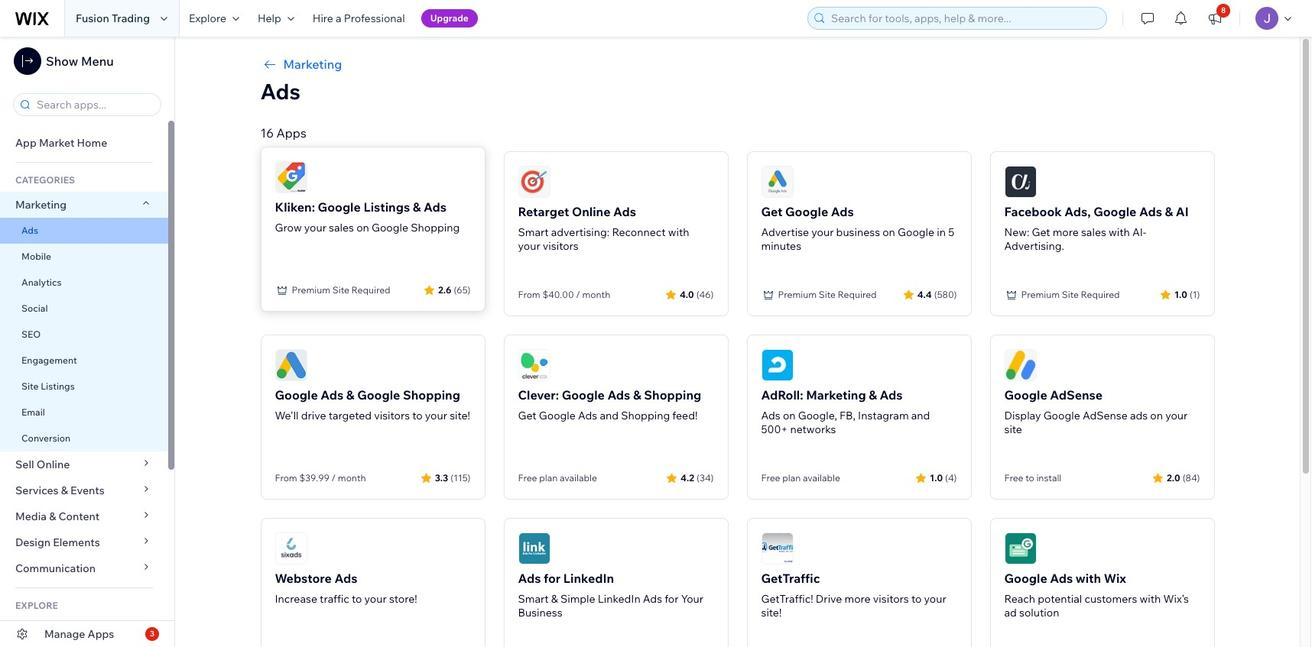 Task type: locate. For each thing, give the bounding box(es) containing it.
mobile link
[[0, 244, 168, 270]]

apps right 16
[[277, 125, 307, 141]]

listings inside kliken: google listings & ads grow your sales on google shopping
[[364, 200, 410, 215]]

visitors right 'targeted'
[[374, 409, 410, 423]]

marketing down categories at the top of the page
[[15, 198, 67, 212]]

sell online
[[15, 458, 70, 472]]

free for clever: google ads & shopping
[[518, 473, 537, 484]]

0 horizontal spatial available
[[560, 473, 597, 484]]

site for google
[[1062, 289, 1079, 301]]

0 horizontal spatial visitors
[[374, 409, 410, 423]]

1 horizontal spatial free
[[762, 473, 781, 484]]

1 vertical spatial listings
[[41, 381, 75, 392]]

feed!
[[673, 409, 698, 423]]

ai-
[[1133, 226, 1147, 239]]

with right reconnect
[[668, 226, 690, 239]]

2.0
[[1167, 472, 1181, 484]]

plan for adroll:
[[783, 473, 801, 484]]

/ right '$40.00'
[[576, 289, 580, 301]]

required down kliken: google listings & ads grow your sales on google shopping
[[352, 285, 391, 296]]

with inside "facebook ads, google ads & ai new: get more sales with ai- advertising."
[[1109, 226, 1131, 239]]

design elements link
[[0, 530, 168, 556]]

premium down minutes
[[778, 289, 817, 301]]

on right ads in the bottom right of the page
[[1151, 409, 1164, 423]]

online inside retarget online ads smart advertising: reconnect with your visitors
[[572, 204, 611, 220]]

0 horizontal spatial free plan available
[[518, 473, 597, 484]]

from $39.99 / month
[[275, 473, 366, 484]]

premium site required for listings
[[292, 285, 391, 296]]

/ for smart
[[576, 289, 580, 301]]

0 horizontal spatial 1.0
[[930, 472, 943, 484]]

marketing down "hire"
[[283, 57, 342, 72]]

online
[[572, 204, 611, 220], [37, 458, 70, 472]]

1 available from the left
[[560, 473, 597, 484]]

0 vertical spatial smart
[[518, 226, 549, 239]]

site listings link
[[0, 374, 168, 400]]

free plan available for adroll:
[[762, 473, 841, 484]]

0 horizontal spatial premium
[[292, 285, 331, 296]]

free plan available
[[518, 473, 597, 484], [762, 473, 841, 484]]

0 horizontal spatial free
[[518, 473, 537, 484]]

2 horizontal spatial marketing
[[806, 388, 866, 403]]

sales
[[329, 221, 354, 235], [1082, 226, 1107, 239]]

on right grow
[[357, 221, 369, 235]]

1.0
[[1175, 289, 1188, 300], [930, 472, 943, 484]]

visitors for google
[[374, 409, 410, 423]]

your inside kliken: google listings & ads grow your sales on google shopping
[[304, 221, 327, 235]]

retarget
[[518, 204, 569, 220]]

plan down 500+
[[783, 473, 801, 484]]

free plan available up ads for linkedin logo
[[518, 473, 597, 484]]

free plan available down networks
[[762, 473, 841, 484]]

1 horizontal spatial visitors
[[543, 239, 579, 253]]

month
[[583, 289, 611, 301], [338, 473, 366, 484]]

0 horizontal spatial plan
[[539, 473, 558, 484]]

2 free plan available from the left
[[762, 473, 841, 484]]

with left the wix in the bottom of the page
[[1076, 571, 1102, 587]]

services & events
[[15, 484, 105, 498]]

and right instagram
[[912, 409, 931, 423]]

webstore ads logo image
[[275, 533, 307, 565]]

media
[[15, 510, 47, 524]]

premium site required for ads
[[778, 289, 877, 301]]

2 vertical spatial get
[[518, 409, 537, 423]]

more down ads,
[[1053, 226, 1079, 239]]

visitors inside google ads & google shopping we'll drive targeted visitors to your site!
[[374, 409, 410, 423]]

free for google adsense
[[1005, 473, 1024, 484]]

ads inside google ads with wix reach potential customers with wix's ad solution
[[1051, 571, 1073, 587]]

on inside get google ads advertise your business on google in 5 minutes
[[883, 226, 896, 239]]

0 horizontal spatial listings
[[41, 381, 75, 392]]

2 horizontal spatial premium
[[1022, 289, 1060, 301]]

4.0
[[680, 289, 694, 300]]

social link
[[0, 296, 168, 322]]

more
[[1053, 226, 1079, 239], [845, 593, 871, 607]]

and inside adroll: marketing & ads ads on google, fb, instagram and 500+ networks
[[912, 409, 931, 423]]

required for google
[[1081, 289, 1120, 301]]

your inside gettraffic gettraffic! drive more visitors to your site!
[[924, 593, 947, 607]]

and left feed! on the bottom right of page
[[600, 409, 619, 423]]

mobile
[[21, 251, 51, 262]]

3
[[150, 630, 155, 640]]

(84)
[[1183, 472, 1201, 484]]

targeted
[[329, 409, 372, 423]]

email link
[[0, 400, 168, 426]]

events
[[70, 484, 105, 498]]

on right business
[[883, 226, 896, 239]]

apps for manage apps
[[88, 628, 114, 642]]

0 horizontal spatial from
[[275, 473, 297, 484]]

0 horizontal spatial required
[[352, 285, 391, 296]]

email
[[21, 407, 45, 418]]

&
[[413, 200, 421, 215], [1165, 204, 1174, 220], [346, 388, 355, 403], [633, 388, 642, 403], [869, 388, 877, 403], [61, 484, 68, 498], [49, 510, 56, 524], [551, 593, 558, 607]]

from for retarget online ads
[[518, 289, 541, 301]]

0 vertical spatial /
[[576, 289, 580, 301]]

1 vertical spatial month
[[338, 473, 366, 484]]

2 and from the left
[[912, 409, 931, 423]]

for
[[544, 571, 561, 587], [665, 593, 679, 607]]

0 vertical spatial for
[[544, 571, 561, 587]]

linkedin right simple
[[598, 593, 641, 607]]

required for listings
[[352, 285, 391, 296]]

Search apps... field
[[32, 94, 156, 116]]

online up advertising:
[[572, 204, 611, 220]]

0 vertical spatial site!
[[450, 409, 470, 423]]

conversion link
[[0, 426, 168, 452]]

0 vertical spatial month
[[583, 289, 611, 301]]

2 horizontal spatial required
[[1081, 289, 1120, 301]]

2 horizontal spatial free
[[1005, 473, 1024, 484]]

1 vertical spatial from
[[275, 473, 297, 484]]

we'll
[[275, 409, 299, 423]]

get inside clever: google ads & shopping get google ads and shopping feed!
[[518, 409, 537, 423]]

sales right grow
[[329, 221, 354, 235]]

site! up (115)
[[450, 409, 470, 423]]

(1)
[[1190, 289, 1201, 300]]

1 horizontal spatial marketing
[[283, 57, 342, 72]]

online for retarget
[[572, 204, 611, 220]]

0 horizontal spatial get
[[518, 409, 537, 423]]

from for google ads & google shopping
[[275, 473, 297, 484]]

smart inside retarget online ads smart advertising: reconnect with your visitors
[[518, 226, 549, 239]]

google ads with wix logo image
[[1005, 533, 1037, 565]]

to inside google ads & google shopping we'll drive targeted visitors to your site!
[[413, 409, 423, 423]]

1 free from the left
[[518, 473, 537, 484]]

2 vertical spatial visitors
[[873, 593, 909, 607]]

1.0 left (4)
[[930, 472, 943, 484]]

2 horizontal spatial premium site required
[[1022, 289, 1120, 301]]

site! inside google ads & google shopping we'll drive targeted visitors to your site!
[[450, 409, 470, 423]]

sell
[[15, 458, 34, 472]]

for up simple
[[544, 571, 561, 587]]

0 horizontal spatial sales
[[329, 221, 354, 235]]

/ right $39.99
[[332, 473, 336, 484]]

show
[[46, 54, 78, 69]]

visitors for smart
[[543, 239, 579, 253]]

marketing up fb,
[[806, 388, 866, 403]]

0 vertical spatial marketing
[[283, 57, 342, 72]]

16
[[260, 125, 274, 141]]

0 vertical spatial adsense
[[1051, 388, 1103, 403]]

hire a professional link
[[304, 0, 414, 37]]

apps inside "sidebar" element
[[88, 628, 114, 642]]

listings inside "sidebar" element
[[41, 381, 75, 392]]

instagram
[[858, 409, 909, 423]]

with left ai-
[[1109, 226, 1131, 239]]

0 vertical spatial from
[[518, 289, 541, 301]]

1 horizontal spatial listings
[[364, 200, 410, 215]]

1 vertical spatial visitors
[[374, 409, 410, 423]]

premium down advertising.
[[1022, 289, 1060, 301]]

0 vertical spatial online
[[572, 204, 611, 220]]

visitors inside retarget online ads smart advertising: reconnect with your visitors
[[543, 239, 579, 253]]

0 vertical spatial marketing link
[[260, 55, 1215, 73]]

1 horizontal spatial available
[[803, 473, 841, 484]]

0 vertical spatial apps
[[277, 125, 307, 141]]

month right $39.99
[[338, 473, 366, 484]]

1 horizontal spatial marketing link
[[260, 55, 1215, 73]]

premium site required for google
[[1022, 289, 1120, 301]]

gettraffic gettraffic! drive more visitors to your site!
[[762, 571, 947, 620]]

from
[[518, 289, 541, 301], [275, 473, 297, 484]]

google adsense logo image
[[1005, 350, 1037, 382]]

1 horizontal spatial from
[[518, 289, 541, 301]]

on down the adroll:
[[783, 409, 796, 423]]

1 horizontal spatial premium
[[778, 289, 817, 301]]

upgrade button
[[421, 9, 478, 28]]

sales down ads,
[[1082, 226, 1107, 239]]

0 horizontal spatial site!
[[450, 409, 470, 423]]

seo link
[[0, 322, 168, 348]]

online up services & events
[[37, 458, 70, 472]]

kliken: google listings & ads logo image
[[275, 161, 307, 194]]

/ for google
[[332, 473, 336, 484]]

app market home
[[15, 136, 107, 150]]

free right (115)
[[518, 473, 537, 484]]

2 available from the left
[[803, 473, 841, 484]]

0 horizontal spatial premium site required
[[292, 285, 391, 296]]

1 and from the left
[[600, 409, 619, 423]]

1 horizontal spatial more
[[1053, 226, 1079, 239]]

get down the facebook
[[1032, 226, 1051, 239]]

available
[[560, 473, 597, 484], [803, 473, 841, 484]]

smart down retarget
[[518, 226, 549, 239]]

get
[[762, 204, 783, 220], [1032, 226, 1051, 239], [518, 409, 537, 423]]

2 horizontal spatial get
[[1032, 226, 1051, 239]]

2 plan from the left
[[783, 473, 801, 484]]

5
[[949, 226, 955, 239]]

1 vertical spatial marketing
[[15, 198, 67, 212]]

site inside 'site listings' link
[[21, 381, 39, 392]]

from left '$40.00'
[[518, 289, 541, 301]]

show menu
[[46, 54, 114, 69]]

linkedin
[[564, 571, 614, 587], [598, 593, 641, 607]]

google
[[318, 200, 361, 215], [786, 204, 829, 220], [1094, 204, 1137, 220], [372, 221, 409, 235], [898, 226, 935, 239], [275, 388, 318, 403], [357, 388, 400, 403], [562, 388, 605, 403], [1005, 388, 1048, 403], [539, 409, 576, 423], [1044, 409, 1081, 423], [1005, 571, 1048, 587]]

0 horizontal spatial marketing
[[15, 198, 67, 212]]

site listings
[[21, 381, 75, 392]]

1 horizontal spatial plan
[[783, 473, 801, 484]]

(46)
[[697, 289, 714, 300]]

get inside get google ads advertise your business on google in 5 minutes
[[762, 204, 783, 220]]

smart left simple
[[518, 593, 549, 607]]

1 vertical spatial for
[[665, 593, 679, 607]]

site!
[[450, 409, 470, 423], [762, 607, 782, 620]]

ads inside retarget online ads smart advertising: reconnect with your visitors
[[614, 204, 636, 220]]

design
[[15, 536, 51, 550]]

0 horizontal spatial and
[[600, 409, 619, 423]]

0 horizontal spatial apps
[[88, 628, 114, 642]]

required down business
[[838, 289, 877, 301]]

site for listings
[[333, 285, 350, 296]]

your inside google ads & google shopping we'll drive targeted visitors to your site!
[[425, 409, 448, 423]]

your inside get google ads advertise your business on google in 5 minutes
[[812, 226, 834, 239]]

1.0 for adroll: marketing & ads
[[930, 472, 943, 484]]

1 vertical spatial apps
[[88, 628, 114, 642]]

to inside webstore ads increase traffic to your store!
[[352, 593, 362, 607]]

kliken:
[[275, 200, 315, 215]]

2 smart from the top
[[518, 593, 549, 607]]

get up advertise
[[762, 204, 783, 220]]

1.0 left (1)
[[1175, 289, 1188, 300]]

1 horizontal spatial sales
[[1082, 226, 1107, 239]]

2 horizontal spatial visitors
[[873, 593, 909, 607]]

smart inside 'ads for linkedin smart & simple linkedin ads for your business'
[[518, 593, 549, 607]]

(65)
[[454, 284, 471, 296]]

1 plan from the left
[[539, 473, 558, 484]]

free left install
[[1005, 473, 1024, 484]]

1 smart from the top
[[518, 226, 549, 239]]

1 horizontal spatial premium site required
[[778, 289, 877, 301]]

free down 500+
[[762, 473, 781, 484]]

(34)
[[697, 472, 714, 484]]

simple
[[561, 593, 596, 607]]

0 horizontal spatial marketing link
[[0, 192, 168, 218]]

1 horizontal spatial required
[[838, 289, 877, 301]]

communication
[[15, 562, 98, 576]]

2 vertical spatial marketing
[[806, 388, 866, 403]]

google ads & google shopping logo image
[[275, 350, 307, 382]]

(115)
[[451, 472, 471, 484]]

webstore
[[275, 571, 332, 587]]

apps for 16 apps
[[277, 125, 307, 141]]

to
[[413, 409, 423, 423], [1026, 473, 1035, 484], [352, 593, 362, 607], [912, 593, 922, 607]]

1 vertical spatial /
[[332, 473, 336, 484]]

show menu button
[[14, 47, 114, 75]]

1 horizontal spatial apps
[[277, 125, 307, 141]]

smart for ads
[[518, 593, 549, 607]]

sell online link
[[0, 452, 168, 478]]

1 vertical spatial online
[[37, 458, 70, 472]]

& inside adroll: marketing & ads ads on google, fb, instagram and 500+ networks
[[869, 388, 877, 403]]

1 horizontal spatial 1.0
[[1175, 289, 1188, 300]]

manage apps
[[44, 628, 114, 642]]

1 horizontal spatial online
[[572, 204, 611, 220]]

premium down grow
[[292, 285, 331, 296]]

1 horizontal spatial get
[[762, 204, 783, 220]]

linkedin up simple
[[564, 571, 614, 587]]

1 vertical spatial more
[[845, 593, 871, 607]]

1 vertical spatial get
[[1032, 226, 1051, 239]]

minutes
[[762, 239, 802, 253]]

month right '$40.00'
[[583, 289, 611, 301]]

(4)
[[946, 472, 957, 484]]

0 vertical spatial visitors
[[543, 239, 579, 253]]

1 horizontal spatial /
[[576, 289, 580, 301]]

1 horizontal spatial for
[[665, 593, 679, 607]]

apps right "manage"
[[88, 628, 114, 642]]

wix
[[1104, 571, 1127, 587]]

required down "facebook ads, google ads & ai new: get more sales with ai- advertising."
[[1081, 289, 1120, 301]]

3.3
[[435, 472, 449, 484]]

0 vertical spatial get
[[762, 204, 783, 220]]

0 vertical spatial more
[[1053, 226, 1079, 239]]

market
[[39, 136, 74, 150]]

1 horizontal spatial and
[[912, 409, 931, 423]]

for left your
[[665, 593, 679, 607]]

2 free from the left
[[762, 473, 781, 484]]

shopping inside google ads & google shopping we'll drive targeted visitors to your site!
[[403, 388, 460, 403]]

0 horizontal spatial more
[[845, 593, 871, 607]]

500+
[[762, 423, 788, 437]]

0 vertical spatial listings
[[364, 200, 410, 215]]

0 horizontal spatial month
[[338, 473, 366, 484]]

1 vertical spatial site!
[[762, 607, 782, 620]]

visitors right drive in the right of the page
[[873, 593, 909, 607]]

visitors inside gettraffic gettraffic! drive more visitors to your site!
[[873, 593, 909, 607]]

more inside "facebook ads, google ads & ai new: get more sales with ai- advertising."
[[1053, 226, 1079, 239]]

site! inside gettraffic gettraffic! drive more visitors to your site!
[[762, 607, 782, 620]]

1 vertical spatial smart
[[518, 593, 549, 607]]

1 vertical spatial 1.0
[[930, 472, 943, 484]]

visitors down retarget
[[543, 239, 579, 253]]

your inside retarget online ads smart advertising: reconnect with your visitors
[[518, 239, 541, 253]]

install
[[1037, 473, 1062, 484]]

3 free from the left
[[1005, 473, 1024, 484]]

0 horizontal spatial /
[[332, 473, 336, 484]]

online inside "sidebar" element
[[37, 458, 70, 472]]

0 horizontal spatial online
[[37, 458, 70, 472]]

0 vertical spatial 1.0
[[1175, 289, 1188, 300]]

get down "clever:"
[[518, 409, 537, 423]]

ads inside get google ads advertise your business on google in 5 minutes
[[831, 204, 854, 220]]

& inside kliken: google listings & ads grow your sales on google shopping
[[413, 200, 421, 215]]

site! down gettraffic
[[762, 607, 782, 620]]

1 horizontal spatial free plan available
[[762, 473, 841, 484]]

sales inside kliken: google listings & ads grow your sales on google shopping
[[329, 221, 354, 235]]

1 horizontal spatial site!
[[762, 607, 782, 620]]

from left $39.99
[[275, 473, 297, 484]]

more right drive in the right of the page
[[845, 593, 871, 607]]

adroll:
[[762, 388, 804, 403]]

webstore ads increase traffic to your store!
[[275, 571, 417, 607]]

new:
[[1005, 226, 1030, 239]]

1 free plan available from the left
[[518, 473, 597, 484]]

1 horizontal spatial month
[[583, 289, 611, 301]]

plan up ads for linkedin logo
[[539, 473, 558, 484]]

advertise
[[762, 226, 809, 239]]



Task type: vqa. For each thing, say whether or not it's contained in the screenshot.
the leftmost the of
no



Task type: describe. For each thing, give the bounding box(es) containing it.
16 apps
[[260, 125, 307, 141]]

manage
[[44, 628, 85, 642]]

2.6
[[438, 284, 452, 296]]

design elements
[[15, 536, 100, 550]]

communication link
[[0, 556, 168, 582]]

google inside google ads with wix reach potential customers with wix's ad solution
[[1005, 571, 1048, 587]]

premium for facebook
[[1022, 289, 1060, 301]]

$40.00
[[543, 289, 574, 301]]

hire a professional
[[313, 11, 405, 25]]

your inside webstore ads increase traffic to your store!
[[365, 593, 387, 607]]

gettraffic
[[762, 571, 820, 587]]

site
[[1005, 423, 1023, 437]]

0 vertical spatial linkedin
[[564, 571, 614, 587]]

clever:
[[518, 388, 559, 403]]

google inside "facebook ads, google ads & ai new: get more sales with ai- advertising."
[[1094, 204, 1137, 220]]

clever: google ads & shopping logo image
[[518, 350, 550, 382]]

engagement
[[21, 355, 77, 366]]

& inside 'ads for linkedin smart & simple linkedin ads for your business'
[[551, 593, 558, 607]]

adroll: marketing & ads logo image
[[762, 350, 794, 382]]

more inside gettraffic gettraffic! drive more visitors to your site!
[[845, 593, 871, 607]]

drive
[[301, 409, 326, 423]]

available for marketing
[[803, 473, 841, 484]]

gettraffic!
[[762, 593, 814, 607]]

clever: google ads & shopping get google ads and shopping feed!
[[518, 388, 702, 423]]

professional
[[344, 11, 405, 25]]

trading
[[112, 11, 150, 25]]

fusion
[[76, 11, 109, 25]]

(580)
[[935, 289, 957, 300]]

ads inside "facebook ads, google ads & ai new: get more sales with ai- advertising."
[[1140, 204, 1163, 220]]

content
[[59, 510, 100, 524]]

free plan available for clever:
[[518, 473, 597, 484]]

fb,
[[840, 409, 856, 423]]

0 horizontal spatial for
[[544, 571, 561, 587]]

& inside "facebook ads, google ads & ai new: get more sales with ai- advertising."
[[1165, 204, 1174, 220]]

a
[[336, 11, 342, 25]]

with left wix's in the bottom of the page
[[1140, 593, 1162, 607]]

ads inside "sidebar" element
[[21, 225, 38, 236]]

social
[[21, 303, 48, 314]]

gettraffic logo image
[[762, 533, 794, 565]]

networks
[[791, 423, 836, 437]]

marketing inside "sidebar" element
[[15, 198, 67, 212]]

ads link
[[0, 218, 168, 244]]

from $40.00 / month
[[518, 289, 611, 301]]

retarget online ads smart advertising: reconnect with your visitors
[[518, 204, 690, 253]]

month for google
[[338, 473, 366, 484]]

on inside kliken: google listings & ads grow your sales on google shopping
[[357, 221, 369, 235]]

plan for clever:
[[539, 473, 558, 484]]

adroll: marketing & ads ads on google, fb, instagram and 500+ networks
[[762, 388, 931, 437]]

site for ads
[[819, 289, 836, 301]]

8
[[1222, 5, 1227, 15]]

& inside clever: google ads & shopping get google ads and shopping feed!
[[633, 388, 642, 403]]

1 vertical spatial linkedin
[[598, 593, 641, 607]]

free for adroll: marketing & ads
[[762, 473, 781, 484]]

categories
[[15, 174, 75, 186]]

fusion trading
[[76, 11, 150, 25]]

month for smart
[[583, 289, 611, 301]]

on inside google adsense display google adsense ads on your site
[[1151, 409, 1164, 423]]

services
[[15, 484, 59, 498]]

get inside "facebook ads, google ads & ai new: get more sales with ai- advertising."
[[1032, 226, 1051, 239]]

grow
[[275, 221, 302, 235]]

smart for retarget
[[518, 226, 549, 239]]

& inside google ads & google shopping we'll drive targeted visitors to your site!
[[346, 388, 355, 403]]

conversion
[[21, 433, 71, 444]]

ai
[[1176, 204, 1189, 220]]

ads inside webstore ads increase traffic to your store!
[[335, 571, 358, 587]]

1 vertical spatial marketing link
[[0, 192, 168, 218]]

your
[[681, 593, 704, 607]]

help button
[[249, 0, 304, 37]]

2.0 (84)
[[1167, 472, 1201, 484]]

facebook ads, google ads & ai logo image
[[1005, 166, 1037, 198]]

ads inside google ads & google shopping we'll drive targeted visitors to your site!
[[321, 388, 344, 403]]

solution
[[1020, 607, 1060, 620]]

$39.99
[[299, 473, 330, 484]]

analytics link
[[0, 270, 168, 296]]

retarget online ads logo image
[[518, 166, 550, 198]]

drive
[[816, 593, 843, 607]]

1.0 for facebook ads, google ads & ai
[[1175, 289, 1188, 300]]

facebook
[[1005, 204, 1062, 220]]

online for sell
[[37, 458, 70, 472]]

to inside gettraffic gettraffic! drive more visitors to your site!
[[912, 593, 922, 607]]

help
[[258, 11, 281, 25]]

google ads with wix reach potential customers with wix's ad solution
[[1005, 571, 1190, 620]]

get google ads logo image
[[762, 166, 794, 198]]

display
[[1005, 409, 1042, 423]]

2.6 (65)
[[438, 284, 471, 296]]

marketing inside adroll: marketing & ads ads on google, fb, instagram and 500+ networks
[[806, 388, 866, 403]]

ads
[[1131, 409, 1148, 423]]

upgrade
[[430, 12, 469, 24]]

required for ads
[[838, 289, 877, 301]]

explore
[[15, 601, 58, 612]]

with inside retarget online ads smart advertising: reconnect with your visitors
[[668, 226, 690, 239]]

analytics
[[21, 277, 62, 288]]

premium for kliken:
[[292, 285, 331, 296]]

business
[[837, 226, 881, 239]]

ads for linkedin smart & simple linkedin ads for your business
[[518, 571, 704, 620]]

wix's
[[1164, 593, 1190, 607]]

1 vertical spatial adsense
[[1083, 409, 1128, 423]]

elements
[[53, 536, 100, 550]]

kliken: google listings & ads grow your sales on google shopping
[[275, 200, 460, 235]]

1.0 (4)
[[930, 472, 957, 484]]

get google ads advertise your business on google in 5 minutes
[[762, 204, 955, 253]]

available for google
[[560, 473, 597, 484]]

1.0 (1)
[[1175, 289, 1201, 300]]

4.4 (580)
[[918, 289, 957, 300]]

your inside google adsense display google adsense ads on your site
[[1166, 409, 1188, 423]]

on inside adroll: marketing & ads ads on google, fb, instagram and 500+ networks
[[783, 409, 796, 423]]

advertising.
[[1005, 239, 1065, 253]]

ads inside kliken: google listings & ads grow your sales on google shopping
[[424, 200, 447, 215]]

sales inside "facebook ads, google ads & ai new: get more sales with ai- advertising."
[[1082, 226, 1107, 239]]

increase
[[275, 593, 317, 607]]

ads for linkedin logo image
[[518, 533, 550, 565]]

ad
[[1005, 607, 1017, 620]]

google adsense display google adsense ads on your site
[[1005, 388, 1188, 437]]

shopping inside kliken: google listings & ads grow your sales on google shopping
[[411, 221, 460, 235]]

in
[[937, 226, 946, 239]]

4.0 (46)
[[680, 289, 714, 300]]

premium for get
[[778, 289, 817, 301]]

media & content link
[[0, 504, 168, 530]]

store!
[[389, 593, 417, 607]]

and inside clever: google ads & shopping get google ads and shopping feed!
[[600, 409, 619, 423]]

free to install
[[1005, 473, 1062, 484]]

advertising:
[[551, 226, 610, 239]]

sidebar element
[[0, 37, 175, 648]]

hire
[[313, 11, 333, 25]]

Search for tools, apps, help & more... field
[[827, 8, 1102, 29]]



